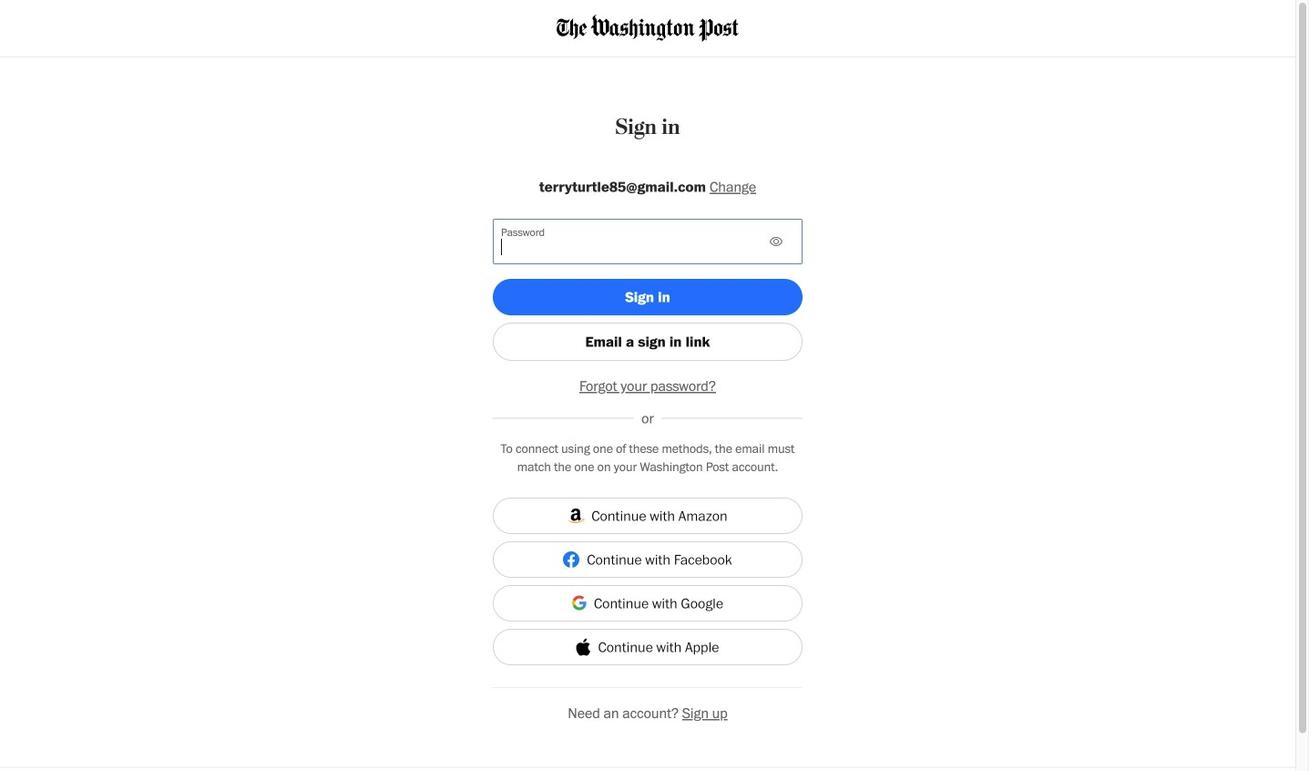 Task type: locate. For each thing, give the bounding box(es) containing it.
Password password field
[[494, 220, 758, 264]]



Task type: vqa. For each thing, say whether or not it's contained in the screenshot.
Password "password field"
yes



